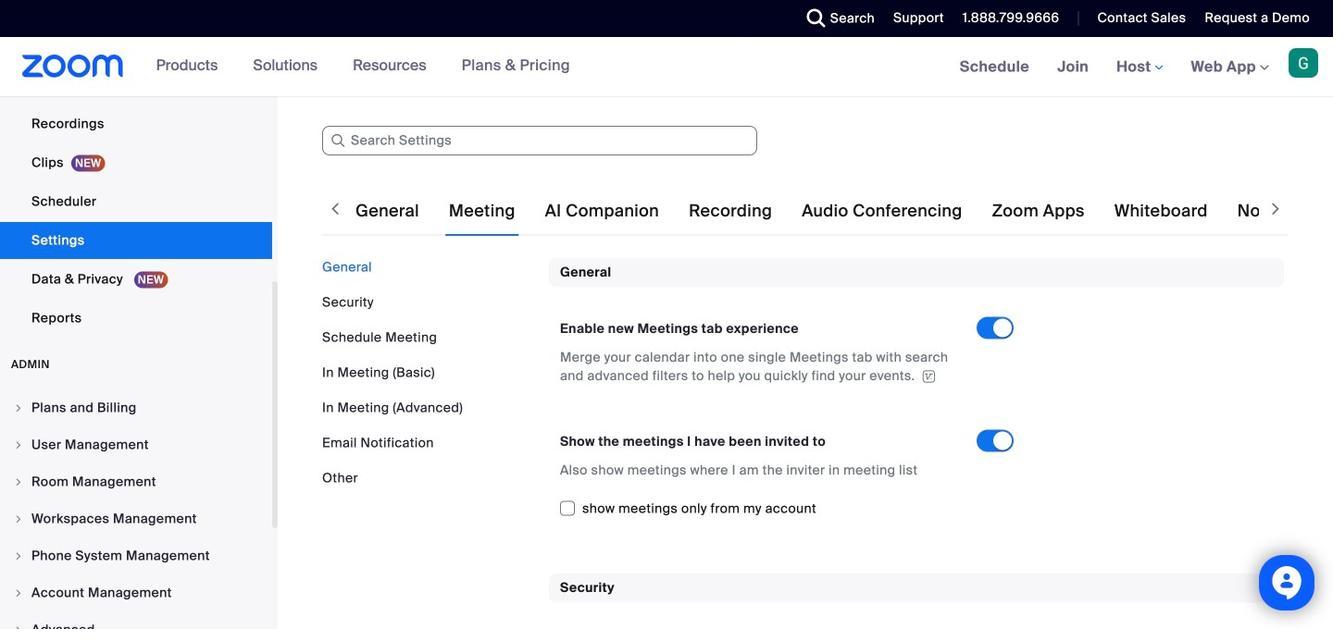 Task type: locate. For each thing, give the bounding box(es) containing it.
menu bar
[[322, 258, 535, 488]]

side navigation navigation
[[0, 0, 278, 630]]

0 vertical spatial right image
[[13, 440, 24, 451]]

right image for fifth menu item from the bottom of the "admin menu" menu
[[13, 477, 24, 488]]

tabs of my account settings page tab list
[[352, 185, 1333, 237]]

1 vertical spatial right image
[[13, 625, 24, 630]]

product information navigation
[[142, 37, 584, 96]]

right image
[[13, 440, 24, 451], [13, 625, 24, 630]]

3 menu item from the top
[[0, 465, 272, 500]]

2 menu item from the top
[[0, 428, 272, 463]]

banner
[[0, 37, 1333, 98]]

zoom logo image
[[22, 55, 124, 78]]

menu item
[[0, 391, 272, 426], [0, 428, 272, 463], [0, 465, 272, 500], [0, 502, 272, 537], [0, 539, 272, 574], [0, 576, 272, 611], [0, 613, 272, 630]]

1 menu item from the top
[[0, 391, 272, 426]]

1 right image from the top
[[13, 403, 24, 414]]

right image
[[13, 403, 24, 414], [13, 477, 24, 488], [13, 514, 24, 525], [13, 551, 24, 562], [13, 588, 24, 599]]

5 right image from the top
[[13, 588, 24, 599]]

meetings navigation
[[946, 37, 1333, 98]]

scroll left image
[[326, 200, 344, 218]]

right image for fourth menu item
[[13, 514, 24, 525]]

2 right image from the top
[[13, 477, 24, 488]]

scroll right image
[[1267, 200, 1285, 218]]

security element
[[549, 574, 1284, 630]]

5 menu item from the top
[[0, 539, 272, 574]]

profile picture image
[[1289, 48, 1318, 78]]

1 right image from the top
[[13, 440, 24, 451]]

4 right image from the top
[[13, 551, 24, 562]]

3 right image from the top
[[13, 514, 24, 525]]

right image for seventh menu item from the bottom
[[13, 403, 24, 414]]



Task type: vqa. For each thing, say whether or not it's contained in the screenshot.
More ICON
no



Task type: describe. For each thing, give the bounding box(es) containing it.
admin menu menu
[[0, 391, 272, 630]]

Search Settings text field
[[322, 126, 757, 156]]

right image for 5th menu item
[[13, 551, 24, 562]]

2 right image from the top
[[13, 625, 24, 630]]

7 menu item from the top
[[0, 613, 272, 630]]

general element
[[549, 258, 1284, 544]]

personal menu menu
[[0, 0, 272, 339]]

6 menu item from the top
[[0, 576, 272, 611]]

4 menu item from the top
[[0, 502, 272, 537]]

right image for 2nd menu item from the bottom of the "admin menu" menu
[[13, 588, 24, 599]]



